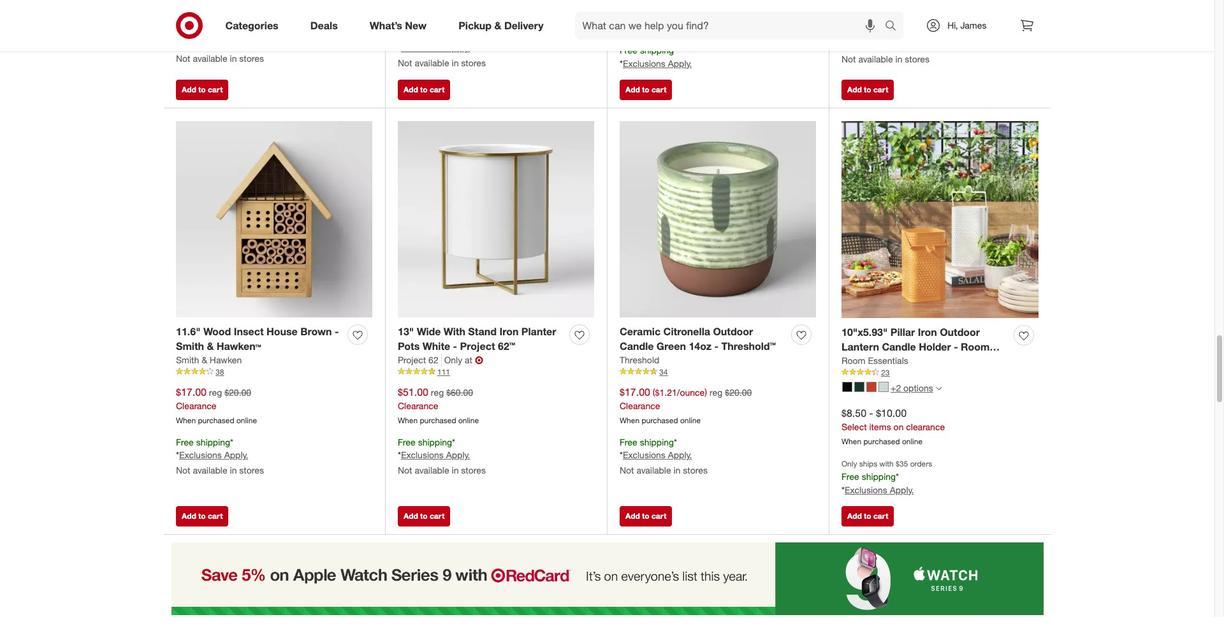 Task type: vqa. For each thing, say whether or not it's contained in the screenshot.
11/18
no



Task type: locate. For each thing, give the bounding box(es) containing it.
ships down $8.50 - $10.00 select items on clearance when purchased online
[[859, 459, 878, 468]]

1 vertical spatial clearance
[[906, 421, 945, 432]]

ships for exclusions
[[859, 459, 878, 468]]

)
[[705, 387, 707, 398]]

outdoor
[[713, 325, 753, 338], [940, 326, 980, 339]]

free inside only ships with $35 orders free shipping * exclusions apply. not available in stores
[[398, 29, 416, 40]]

clearance inside $17.00 ( $1.21 /ounce ) reg $20.00 clearance when purchased online
[[620, 400, 660, 411]]

$20.00 down 'hawken'
[[225, 387, 251, 398]]

with inside only ships with $35 orders free shipping * * exclusions apply.
[[880, 459, 894, 468]]

insect
[[234, 325, 264, 338]]

0 vertical spatial smith
[[176, 340, 204, 353]]

1 clearance from the left
[[176, 400, 216, 411]]

free inside only ships with $35 orders free shipping * * exclusions apply.
[[842, 471, 859, 482]]

purchased inside $17.00 ( $1.21 /ounce ) reg $20.00 clearance when purchased online
[[642, 416, 678, 425]]

what's new
[[370, 19, 427, 32]]

$35 inside only ships with $35 orders free shipping * * exclusions apply.
[[896, 459, 908, 468]]

10"x5.93"
[[842, 326, 888, 339]]

reg down 38
[[209, 387, 222, 398]]

23
[[881, 368, 890, 377]]

room right holder
[[961, 340, 990, 353]]

& right pickup
[[494, 19, 501, 32]]

reg right )
[[710, 387, 723, 398]]

all colors + 2 more colors element
[[936, 384, 942, 392]]

stores inside only ships with $35 orders free shipping * exclusions apply. not available in stores
[[461, 57, 486, 68]]

free inside free shipping * * exclusions apply.
[[620, 45, 637, 55]]

select up free shipping * * exclusions apply.
[[620, 8, 645, 19]]

1 horizontal spatial $20.00
[[725, 387, 752, 398]]

1 $20.00 from the left
[[225, 387, 251, 398]]

$17.00 for 11.6" wood insect house brown - smith & hawken™
[[176, 386, 207, 399]]

on
[[672, 8, 682, 19], [894, 421, 904, 432]]

purchased down 38
[[198, 416, 234, 425]]

1 horizontal spatial project
[[460, 340, 495, 353]]

to
[[198, 85, 206, 94], [420, 85, 428, 94], [642, 85, 650, 94], [864, 85, 871, 94], [198, 511, 206, 521], [420, 511, 428, 521], [642, 511, 650, 521], [864, 511, 871, 521]]

project inside the project 62 only at ¬
[[398, 354, 426, 365]]

smith & hawken link
[[176, 354, 242, 367]]

on down $10.00
[[894, 421, 904, 432]]

3 clearance from the left
[[620, 400, 660, 411]]

project
[[460, 340, 495, 353], [398, 354, 426, 365]]

2 vertical spatial only
[[842, 459, 857, 468]]

ceramic citronella outdoor candle green 14oz - threshold™ image
[[620, 121, 816, 317], [620, 121, 816, 317]]

reg
[[209, 387, 222, 398], [431, 387, 444, 398], [710, 387, 723, 398]]

11.6" wood insect house brown - smith & hawken™ image
[[176, 121, 372, 317], [176, 121, 372, 317]]

2 smith from the top
[[176, 354, 199, 365]]

when inside select items on clearance when purchased online
[[620, 24, 640, 33]]

exclusions inside only ships with $35 orders free shipping * exclusions apply. not available in stores
[[401, 42, 444, 53]]

0 vertical spatial select
[[620, 8, 645, 19]]

new
[[405, 19, 427, 32]]

clearance inside $51.00 reg $60.00 clearance when purchased online
[[398, 400, 438, 411]]

free shipping * * exclusions apply. not available in stores for 13" wide with stand iron planter pots white - project 62™
[[398, 437, 486, 476]]

only inside the project 62 only at ¬
[[444, 354, 462, 365]]

when purchased online up categories in the top of the page
[[176, 3, 257, 13]]

0 vertical spatial only
[[398, 17, 413, 26]]

essentials™
[[842, 355, 897, 368]]

1 vertical spatial smith
[[176, 354, 199, 365]]

- right 14oz
[[714, 340, 719, 353]]

1 horizontal spatial $17.00
[[620, 386, 650, 399]]

hawken™
[[217, 340, 261, 353]]

candle up the threshold
[[620, 340, 654, 353]]

$35
[[452, 17, 464, 26], [896, 459, 908, 468]]

$35 inside only ships with $35 orders free shipping * exclusions apply. not available in stores
[[452, 17, 464, 26]]

1 vertical spatial $35
[[896, 459, 908, 468]]

/ounce
[[677, 387, 705, 398]]

+2 options button
[[837, 378, 947, 399]]

1 reg from the left
[[209, 387, 222, 398]]

1 vertical spatial only
[[444, 354, 462, 365]]

stores
[[239, 53, 264, 64], [905, 53, 930, 64], [461, 57, 486, 68], [239, 465, 264, 476], [461, 465, 486, 476], [683, 465, 708, 476]]

0 horizontal spatial $35
[[452, 17, 464, 26]]

1 vertical spatial &
[[207, 340, 214, 353]]

add
[[182, 85, 196, 94], [404, 85, 418, 94], [626, 85, 640, 94], [847, 85, 862, 94], [182, 511, 196, 521], [404, 511, 418, 521], [626, 511, 640, 521], [847, 511, 862, 521]]

categories link
[[215, 11, 294, 40]]

$17.00 down smith & hawken link
[[176, 386, 207, 399]]

purchased
[[198, 3, 234, 13], [864, 4, 900, 13], [642, 24, 678, 33], [198, 416, 234, 425], [420, 416, 456, 425], [642, 416, 678, 425], [864, 437, 900, 446]]

online down /ounce
[[680, 416, 701, 425]]

fern shower image
[[854, 382, 865, 392]]

available
[[193, 53, 227, 64], [859, 53, 893, 64], [415, 57, 449, 68], [193, 465, 227, 476], [415, 465, 449, 476], [637, 465, 671, 476]]

iron up holder
[[918, 326, 937, 339]]

ships
[[416, 17, 434, 26], [859, 459, 878, 468]]

1 vertical spatial items
[[869, 421, 891, 432]]

& inside 11.6" wood insect house brown - smith & hawken™
[[207, 340, 214, 353]]

1 vertical spatial with
[[880, 459, 894, 468]]

-
[[335, 325, 339, 338], [453, 340, 457, 353], [714, 340, 719, 353], [954, 340, 958, 353], [869, 407, 873, 420]]

orders down $8.50 - $10.00 select items on clearance when purchased online
[[910, 459, 932, 468]]

purchased inside $8.50 - $10.00 select items on clearance when purchased online
[[864, 437, 900, 446]]

0 horizontal spatial project
[[398, 354, 426, 365]]

free shipping * * exclusions apply. not available in stores for ceramic citronella outdoor candle green 14oz - threshold™
[[620, 437, 708, 476]]

$35 right the new
[[452, 17, 464, 26]]

online inside select items on clearance when purchased online
[[680, 24, 701, 33]]

10"x5.93" pillar iron outdoor lantern candle holder - room essentials™ link
[[842, 325, 1009, 368]]

purchased up free shipping * * exclusions apply.
[[642, 24, 678, 33]]

outdoor up "threshold™"
[[713, 325, 753, 338]]

with
[[444, 325, 465, 338]]

0 vertical spatial &
[[494, 19, 501, 32]]

0 vertical spatial clearance
[[684, 8, 723, 19]]

1 horizontal spatial reg
[[431, 387, 444, 398]]

select
[[620, 8, 645, 19], [842, 421, 867, 432]]

$35 for exclusions
[[896, 459, 908, 468]]

threshold
[[620, 354, 659, 365]]

0 horizontal spatial ships
[[416, 17, 434, 26]]

advertisement region
[[164, 543, 1051, 615]]

0 horizontal spatial $17.00
[[176, 386, 207, 399]]

reg inside $51.00 reg $60.00 clearance when purchased online
[[431, 387, 444, 398]]

1 horizontal spatial only
[[444, 354, 462, 365]]

clearance inside '$17.00 reg $20.00 clearance when purchased online'
[[176, 400, 216, 411]]

1 $17.00 from the left
[[176, 386, 207, 399]]

reg inside '$17.00 reg $20.00 clearance when purchased online'
[[209, 387, 222, 398]]

1 horizontal spatial clearance
[[906, 421, 945, 432]]

2 clearance from the left
[[398, 400, 438, 411]]

& left 'hawken'
[[202, 354, 207, 365]]

0 horizontal spatial iron
[[500, 325, 519, 338]]

1 horizontal spatial orders
[[910, 459, 932, 468]]

clearance down 38
[[176, 400, 216, 411]]

online down '$60.00'
[[458, 416, 479, 425]]

when inside '$17.00 reg $20.00 clearance when purchased online'
[[176, 416, 196, 425]]

iron
[[500, 325, 519, 338], [918, 326, 937, 339]]

smith
[[176, 340, 204, 353], [176, 354, 199, 365]]

items inside select items on clearance when purchased online
[[648, 8, 669, 19]]

apply.
[[224, 37, 248, 48], [890, 38, 914, 49], [446, 42, 470, 53], [668, 58, 692, 69], [224, 450, 248, 461], [446, 450, 470, 461], [668, 450, 692, 461], [890, 484, 914, 495]]

1 horizontal spatial outdoor
[[940, 326, 980, 339]]

ceramic
[[620, 325, 661, 338]]

$8.50 - $10.00 select items on clearance when purchased online
[[842, 407, 945, 446]]

stand
[[468, 325, 497, 338]]

2 reg from the left
[[431, 387, 444, 398]]

*
[[230, 24, 233, 35], [896, 25, 899, 36], [176, 37, 179, 48], [842, 38, 845, 49], [398, 42, 401, 53], [674, 45, 677, 55], [620, 58, 623, 69], [230, 437, 233, 447], [452, 437, 455, 447], [674, 437, 677, 447], [176, 450, 179, 461], [398, 450, 401, 461], [620, 450, 623, 461], [896, 471, 899, 482], [842, 484, 845, 495]]

2 $20.00 from the left
[[725, 387, 752, 398]]

1 horizontal spatial clearance
[[398, 400, 438, 411]]

0 horizontal spatial orders
[[467, 17, 489, 26]]

orders inside only ships with $35 orders free shipping * exclusions apply. not available in stores
[[467, 17, 489, 26]]

fresh carrot image
[[867, 382, 877, 392]]

1 vertical spatial select
[[842, 421, 867, 432]]

room
[[961, 340, 990, 353], [842, 355, 866, 366]]

room down lantern
[[842, 355, 866, 366]]

& for hawken
[[202, 354, 207, 365]]

0 horizontal spatial only
[[398, 17, 413, 26]]

select inside select items on clearance when purchased online
[[620, 8, 645, 19]]

0 horizontal spatial clearance
[[176, 400, 216, 411]]

0 horizontal spatial on
[[672, 8, 682, 19]]

$17.00
[[176, 386, 207, 399], [620, 386, 650, 399]]

1 horizontal spatial select
[[842, 421, 867, 432]]

candle inside 'ceramic citronella outdoor candle green 14oz - threshold™'
[[620, 340, 654, 353]]

clearance inside select items on clearance when purchased online
[[684, 8, 723, 19]]

what's new link
[[359, 11, 443, 40]]

only ships with $35 orders free shipping * exclusions apply. not available in stores
[[398, 17, 489, 68]]

1 horizontal spatial room
[[961, 340, 990, 353]]

clearance for $51.00
[[398, 400, 438, 411]]

candle down pillar
[[882, 340, 916, 353]]

purchased down $10.00
[[864, 437, 900, 446]]

online down 38 link
[[237, 416, 257, 425]]

clearance
[[684, 8, 723, 19], [906, 421, 945, 432]]

online
[[237, 3, 257, 13], [902, 4, 923, 13], [680, 24, 701, 33], [237, 416, 257, 425], [458, 416, 479, 425], [680, 416, 701, 425], [902, 437, 923, 446]]

$17.00 left (
[[620, 386, 650, 399]]

iron up 62™ on the bottom of the page
[[500, 325, 519, 338]]

free
[[176, 24, 194, 35], [842, 25, 859, 36], [398, 29, 416, 40], [620, 45, 637, 55], [176, 437, 194, 447], [398, 437, 416, 447], [620, 437, 637, 447], [842, 471, 859, 482]]

purchased down (
[[642, 416, 678, 425]]

* inside only ships with $35 orders free shipping * exclusions apply. not available in stores
[[398, 42, 401, 53]]

0 vertical spatial project
[[460, 340, 495, 353]]

2 horizontal spatial clearance
[[620, 400, 660, 411]]

2 $17.00 from the left
[[620, 386, 650, 399]]

2 horizontal spatial reg
[[710, 387, 723, 398]]

62
[[429, 354, 438, 365]]

$1.21
[[655, 387, 677, 398]]

only inside only ships with $35 orders free shipping * * exclusions apply.
[[842, 459, 857, 468]]

project down "pots"
[[398, 354, 426, 365]]

13" wide with stand iron planter pots white - project 62™ image
[[398, 121, 594, 317], [398, 121, 594, 317]]

& for delivery
[[494, 19, 501, 32]]

with right the new
[[436, 17, 450, 26]]

0 horizontal spatial candle
[[620, 340, 654, 353]]

$35 down $8.50 - $10.00 select items on clearance when purchased online
[[896, 459, 908, 468]]

project up ¬ at the bottom left
[[460, 340, 495, 353]]

$20.00
[[225, 387, 251, 398], [725, 387, 752, 398]]

free shipping * * exclusions apply. not available in stores
[[176, 24, 264, 64], [842, 25, 930, 64], [176, 437, 264, 476], [398, 437, 486, 476], [620, 437, 708, 476]]

1 smith from the top
[[176, 340, 204, 353]]

online inside $51.00 reg $60.00 clearance when purchased online
[[458, 416, 479, 425]]

0 vertical spatial on
[[672, 8, 682, 19]]

$17.00 inside $17.00 ( $1.21 /ounce ) reg $20.00 clearance when purchased online
[[620, 386, 650, 399]]

0 vertical spatial with
[[436, 17, 450, 26]]

$20.00 down 34 "link"
[[725, 387, 752, 398]]

purchased down '$60.00'
[[420, 416, 456, 425]]

apply. inside only ships with $35 orders free shipping * exclusions apply. not available in stores
[[446, 42, 470, 53]]

1 horizontal spatial $35
[[896, 459, 908, 468]]

orders left delivery
[[467, 17, 489, 26]]

0 horizontal spatial select
[[620, 8, 645, 19]]

- right holder
[[954, 340, 958, 353]]

1 vertical spatial orders
[[910, 459, 932, 468]]

0 vertical spatial room
[[961, 340, 990, 353]]

purchased up search
[[864, 4, 900, 13]]

0 horizontal spatial with
[[436, 17, 450, 26]]

10"x5.93" pillar iron outdoor lantern candle holder - room essentials™ image
[[842, 121, 1039, 318], [842, 121, 1039, 318]]

online down $10.00
[[902, 437, 923, 446]]

brown
[[300, 325, 332, 338]]

0 horizontal spatial clearance
[[684, 8, 723, 19]]

2 horizontal spatial only
[[842, 459, 857, 468]]

reg down 111
[[431, 387, 444, 398]]

clearance
[[176, 400, 216, 411], [398, 400, 438, 411], [620, 400, 660, 411]]

ships inside only ships with $35 orders free shipping * * exclusions apply.
[[859, 459, 878, 468]]

1 vertical spatial ships
[[859, 459, 878, 468]]

0 vertical spatial ships
[[416, 17, 434, 26]]

0 vertical spatial $35
[[452, 17, 464, 26]]

$20.00 inside $17.00 ( $1.21 /ounce ) reg $20.00 clearance when purchased online
[[725, 387, 752, 398]]

when purchased online up search
[[842, 4, 923, 13]]

when inside $17.00 ( $1.21 /ounce ) reg $20.00 clearance when purchased online
[[620, 416, 640, 425]]

smith & hawken
[[176, 354, 242, 365]]

0 vertical spatial orders
[[467, 17, 489, 26]]

3 reg from the left
[[710, 387, 723, 398]]

0 vertical spatial items
[[648, 8, 669, 19]]

with down $8.50 - $10.00 select items on clearance when purchased online
[[880, 459, 894, 468]]

0 horizontal spatial outdoor
[[713, 325, 753, 338]]

2 vertical spatial &
[[202, 354, 207, 365]]

1 horizontal spatial items
[[869, 421, 891, 432]]

items up free shipping * * exclusions apply.
[[648, 8, 669, 19]]

items down $10.00
[[869, 421, 891, 432]]

- right brown
[[335, 325, 339, 338]]

1 horizontal spatial with
[[880, 459, 894, 468]]

ships for apply.
[[416, 17, 434, 26]]

ships right "what's"
[[416, 17, 434, 26]]

on inside select items on clearance when purchased online
[[672, 8, 682, 19]]

orders inside only ships with $35 orders free shipping * * exclusions apply.
[[910, 459, 932, 468]]

outdoor up holder
[[940, 326, 980, 339]]

clearance down $51.00
[[398, 400, 438, 411]]

1 horizontal spatial on
[[894, 421, 904, 432]]

- down with
[[453, 340, 457, 353]]

- right $8.50
[[869, 407, 873, 420]]

select down $8.50
[[842, 421, 867, 432]]

purchased inside select items on clearance when purchased online
[[642, 24, 678, 33]]

0 horizontal spatial items
[[648, 8, 669, 19]]

holder
[[919, 340, 951, 353]]

when inside $51.00 reg $60.00 clearance when purchased online
[[398, 416, 418, 425]]

apply. inside only ships with $35 orders free shipping * * exclusions apply.
[[890, 484, 914, 495]]

clearance inside $8.50 - $10.00 select items on clearance when purchased online
[[906, 421, 945, 432]]

exclusions inside only ships with $35 orders free shipping * * exclusions apply.
[[845, 484, 887, 495]]

$20.00 inside '$17.00 reg $20.00 clearance when purchased online'
[[225, 387, 251, 398]]

& up smith & hawken
[[207, 340, 214, 353]]

online up free shipping * * exclusions apply.
[[680, 24, 701, 33]]

1 vertical spatial on
[[894, 421, 904, 432]]

room inside 10"x5.93" pillar iron outdoor lantern candle holder - room essentials™
[[961, 340, 990, 353]]

with inside only ships with $35 orders free shipping * exclusions apply. not available in stores
[[436, 17, 450, 26]]

1 horizontal spatial candle
[[882, 340, 916, 353]]

ships inside only ships with $35 orders free shipping * exclusions apply. not available in stores
[[416, 17, 434, 26]]

pillar
[[891, 326, 915, 339]]

orders for exclusions
[[910, 459, 932, 468]]

$17.00 inside '$17.00 reg $20.00 clearance when purchased online'
[[176, 386, 207, 399]]

- inside $8.50 - $10.00 select items on clearance when purchased online
[[869, 407, 873, 420]]

when purchased online
[[176, 3, 257, 13], [842, 4, 923, 13]]

when inside $8.50 - $10.00 select items on clearance when purchased online
[[842, 437, 862, 446]]

candle
[[620, 340, 654, 353], [882, 340, 916, 353]]

1 vertical spatial project
[[398, 354, 426, 365]]

purchased inside $51.00 reg $60.00 clearance when purchased online
[[420, 416, 456, 425]]

on up free shipping * * exclusions apply.
[[672, 8, 682, 19]]

mint image
[[879, 382, 889, 392]]

13"
[[398, 325, 414, 338]]

add to cart button
[[176, 80, 229, 100], [398, 80, 450, 100], [620, 80, 672, 100], [842, 80, 894, 100], [176, 506, 229, 527], [398, 506, 450, 527], [620, 506, 672, 527], [842, 506, 894, 527]]

0 horizontal spatial reg
[[209, 387, 222, 398]]

items
[[648, 8, 669, 19], [869, 421, 891, 432]]

what's
[[370, 19, 402, 32]]

exclusions
[[179, 37, 222, 48], [845, 38, 887, 49], [401, 42, 444, 53], [623, 58, 666, 69], [179, 450, 222, 461], [401, 450, 444, 461], [623, 450, 666, 461], [845, 484, 887, 495]]

hi,
[[948, 20, 958, 31]]

0 horizontal spatial room
[[842, 355, 866, 366]]

clearance down (
[[620, 400, 660, 411]]

1 horizontal spatial ships
[[859, 459, 878, 468]]

orders
[[467, 17, 489, 26], [910, 459, 932, 468]]

only inside only ships with $35 orders free shipping * exclusions apply. not available in stores
[[398, 17, 413, 26]]

1 horizontal spatial iron
[[918, 326, 937, 339]]

0 horizontal spatial $20.00
[[225, 387, 251, 398]]



Task type: describe. For each thing, give the bounding box(es) containing it.
available inside only ships with $35 orders free shipping * exclusions apply. not available in stores
[[415, 57, 449, 68]]

lantern
[[842, 340, 879, 353]]

shipping inside only ships with $35 orders free shipping * * exclusions apply.
[[862, 471, 896, 482]]

$17.00 ( $1.21 /ounce ) reg $20.00 clearance when purchased online
[[620, 386, 752, 425]]

38 link
[[176, 367, 372, 378]]

1 vertical spatial room
[[842, 355, 866, 366]]

¬
[[475, 354, 483, 367]]

11.6"
[[176, 325, 201, 338]]

pickup & delivery link
[[448, 11, 560, 40]]

green
[[657, 340, 686, 353]]

reg for $17.00
[[209, 387, 222, 398]]

14oz
[[689, 340, 712, 353]]

smith inside 11.6" wood insect house brown - smith & hawken™
[[176, 340, 204, 353]]

all colors + 2 more colors image
[[936, 386, 942, 392]]

10"x5.93" pillar iron outdoor lantern candle holder - room essentials™
[[842, 326, 990, 368]]

candle inside 10"x5.93" pillar iron outdoor lantern candle holder - room essentials™
[[882, 340, 916, 353]]

$10.00
[[876, 407, 907, 420]]

0 horizontal spatial when purchased online
[[176, 3, 257, 13]]

orders for apply.
[[467, 17, 489, 26]]

deals
[[310, 19, 338, 32]]

white
[[423, 340, 450, 353]]

search button
[[879, 11, 910, 42]]

- inside 'ceramic citronella outdoor candle green 14oz - threshold™'
[[714, 340, 719, 353]]

reg for $51.00
[[431, 387, 444, 398]]

room essentials
[[842, 355, 908, 366]]

select items on clearance when purchased online
[[620, 8, 723, 33]]

wood
[[203, 325, 231, 338]]

delivery
[[504, 19, 544, 32]]

in inside only ships with $35 orders free shipping * exclusions apply. not available in stores
[[452, 57, 459, 68]]

james
[[961, 20, 987, 31]]

on inside $8.50 - $10.00 select items on clearance when purchased online
[[894, 421, 904, 432]]

online inside $8.50 - $10.00 select items on clearance when purchased online
[[902, 437, 923, 446]]

$17.00 for ceramic citronella outdoor candle green 14oz - threshold™
[[620, 386, 650, 399]]

purchased inside '$17.00 reg $20.00 clearance when purchased online'
[[198, 416, 234, 425]]

room essentials link
[[842, 354, 908, 367]]

house
[[267, 325, 298, 338]]

at
[[465, 354, 472, 365]]

111 link
[[398, 367, 594, 378]]

select inside $8.50 - $10.00 select items on clearance when purchased online
[[842, 421, 867, 432]]

62™
[[498, 340, 515, 353]]

pots
[[398, 340, 420, 353]]

search
[[879, 20, 910, 33]]

34
[[659, 367, 668, 377]]

38
[[216, 367, 224, 377]]

options
[[904, 383, 933, 393]]

exclusions inside free shipping * * exclusions apply.
[[623, 58, 666, 69]]

shipping inside only ships with $35 orders free shipping * exclusions apply. not available in stores
[[418, 29, 452, 40]]

ceramic citronella outdoor candle green 14oz - threshold™ link
[[620, 325, 786, 354]]

outdoor inside 10"x5.93" pillar iron outdoor lantern candle holder - room essentials™
[[940, 326, 980, 339]]

with for apply.
[[436, 17, 450, 26]]

+2
[[891, 383, 901, 393]]

pickup & delivery
[[459, 19, 544, 32]]

hawken
[[210, 354, 242, 365]]

black image
[[842, 382, 853, 392]]

project 62 only at ¬
[[398, 354, 483, 367]]

only ships with $35 orders free shipping * * exclusions apply.
[[842, 459, 932, 495]]

free shipping * * exclusions apply. not available in stores for 11.6" wood insect house brown - smith & hawken™
[[176, 437, 264, 476]]

(
[[653, 387, 655, 398]]

hi, james
[[948, 20, 987, 31]]

not inside only ships with $35 orders free shipping * exclusions apply. not available in stores
[[398, 57, 412, 68]]

apply. inside free shipping * * exclusions apply.
[[668, 58, 692, 69]]

project 62 link
[[398, 354, 442, 367]]

online up search
[[902, 4, 923, 13]]

$51.00
[[398, 386, 428, 399]]

13" wide with stand iron planter pots white - project 62™
[[398, 325, 556, 353]]

only for *
[[842, 459, 857, 468]]

11.6" wood insect house brown - smith & hawken™
[[176, 325, 339, 353]]

online inside '$17.00 reg $20.00 clearance when purchased online'
[[237, 416, 257, 425]]

shipping inside free shipping * * exclusions apply.
[[640, 45, 674, 55]]

threshold link
[[620, 354, 659, 367]]

What can we help you find? suggestions appear below search field
[[575, 11, 888, 40]]

online inside $17.00 ( $1.21 /ounce ) reg $20.00 clearance when purchased online
[[680, 416, 701, 425]]

iron inside 13" wide with stand iron planter pots white - project 62™
[[500, 325, 519, 338]]

with for exclusions
[[880, 459, 894, 468]]

23 link
[[842, 367, 1039, 378]]

1 horizontal spatial when purchased online
[[842, 4, 923, 13]]

$35 for apply.
[[452, 17, 464, 26]]

13" wide with stand iron planter pots white - project 62™ link
[[398, 325, 564, 354]]

project inside 13" wide with stand iron planter pots white - project 62™
[[460, 340, 495, 353]]

+2 options
[[891, 383, 933, 393]]

clearance for $17.00
[[176, 400, 216, 411]]

free shipping * * exclusions apply.
[[620, 45, 692, 69]]

11.6" wood insect house brown - smith & hawken™ link
[[176, 325, 342, 354]]

threshold™
[[721, 340, 776, 353]]

planter
[[521, 325, 556, 338]]

citronella
[[663, 325, 710, 338]]

essentials
[[868, 355, 908, 366]]

wide
[[417, 325, 441, 338]]

iron inside 10"x5.93" pillar iron outdoor lantern candle holder - room essentials™
[[918, 326, 937, 339]]

$51.00 reg $60.00 clearance when purchased online
[[398, 386, 479, 425]]

- inside 10"x5.93" pillar iron outdoor lantern candle holder - room essentials™
[[954, 340, 958, 353]]

purchased up categories in the top of the page
[[198, 3, 234, 13]]

$17.00 reg $20.00 clearance when purchased online
[[176, 386, 257, 425]]

$8.50
[[842, 407, 867, 420]]

- inside 13" wide with stand iron planter pots white - project 62™
[[453, 340, 457, 353]]

- inside 11.6" wood insect house brown - smith & hawken™
[[335, 325, 339, 338]]

items inside $8.50 - $10.00 select items on clearance when purchased online
[[869, 421, 891, 432]]

$60.00
[[446, 387, 473, 398]]

pickup
[[459, 19, 492, 32]]

111
[[437, 367, 450, 377]]

reg inside $17.00 ( $1.21 /ounce ) reg $20.00 clearance when purchased online
[[710, 387, 723, 398]]

categories
[[225, 19, 278, 32]]

34 link
[[620, 367, 816, 378]]

online up categories in the top of the page
[[237, 3, 257, 13]]

deals link
[[300, 11, 354, 40]]

outdoor inside 'ceramic citronella outdoor candle green 14oz - threshold™'
[[713, 325, 753, 338]]

only for exclusions
[[398, 17, 413, 26]]

ceramic citronella outdoor candle green 14oz - threshold™
[[620, 325, 776, 353]]



